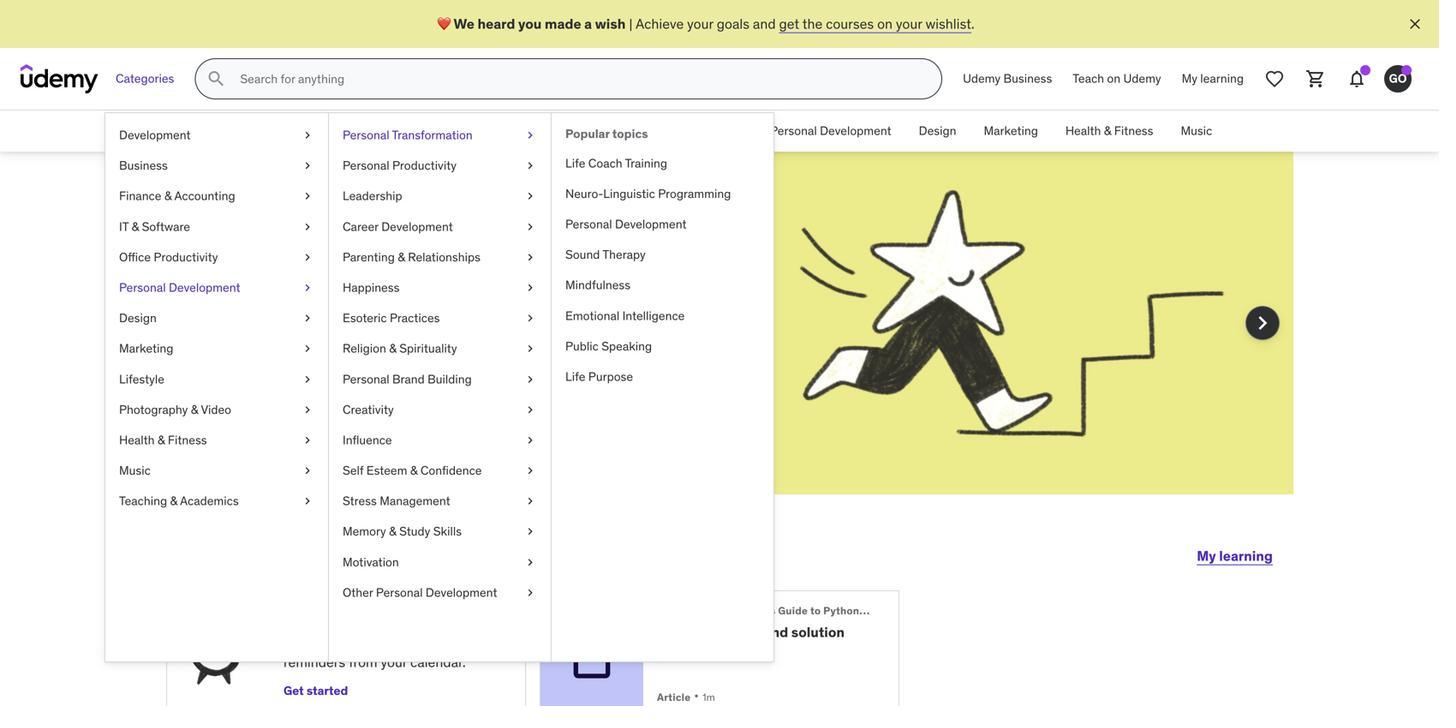 Task type: vqa. For each thing, say whether or not it's contained in the screenshot.
'BRAND'
yes



Task type: locate. For each thing, give the bounding box(es) containing it.
0 vertical spatial music link
[[1168, 111, 1226, 152]]

influence link
[[329, 425, 551, 455]]

self esteem & confidence link
[[329, 455, 551, 486]]

1 horizontal spatial udemy
[[1124, 71, 1162, 86]]

udemy inside 'link'
[[1124, 71, 1162, 86]]

udemy
[[963, 71, 1001, 86], [1124, 71, 1162, 86]]

0 vertical spatial marketing
[[984, 123, 1038, 139]]

life down "public"
[[566, 369, 586, 384]]

xsmall image inside teaching & academics link
[[301, 493, 314, 510]]

1 horizontal spatial accounting
[[457, 123, 518, 139]]

business link
[[312, 111, 388, 152], [105, 150, 328, 181]]

get left started
[[284, 683, 304, 699]]

0 horizontal spatial office productivity
[[119, 249, 218, 265]]

0 vertical spatial it
[[546, 123, 555, 139]]

health down "teach"
[[1066, 123, 1101, 139]]

office
[[644, 123, 676, 139], [119, 249, 151, 265]]

xsmall image inside religion & spirituality link
[[524, 340, 537, 357]]

xsmall image for parenting & relationships
[[524, 249, 537, 266]]

1 vertical spatial design
[[119, 310, 157, 326]]

fitness for the top health & fitness link
[[1115, 123, 1154, 139]]

0 horizontal spatial marketing link
[[105, 333, 328, 364]]

0 horizontal spatial business
[[119, 158, 168, 173]]

xsmall image for religion & spirituality
[[524, 340, 537, 357]]

2 horizontal spatial personal development
[[770, 123, 892, 139]]

to inside schedule time to learn a little each day adds up. get reminders from your calendar.
[[381, 608, 395, 626]]

calendar.
[[410, 654, 466, 671]]

design
[[919, 123, 957, 139], [119, 310, 157, 326]]

xsmall image inside career development link
[[524, 218, 537, 235]]

xsmall image for development
[[301, 127, 314, 144]]

office productivity link up learning
[[105, 242, 328, 272]]

2 vertical spatial personal development
[[119, 280, 240, 295]]

xsmall image inside motivation link
[[524, 554, 537, 571]]

1 horizontal spatial music link
[[1168, 111, 1226, 152]]

xsmall image inside esoteric practices link
[[524, 310, 537, 327]]

personal productivity link
[[329, 150, 551, 181]]

0 horizontal spatial music link
[[105, 455, 328, 486]]

it & software for lifestyle
[[119, 219, 190, 234]]

programming down life coach training link
[[658, 186, 731, 201]]

your
[[687, 15, 714, 32], [896, 15, 923, 32], [384, 320, 410, 338], [381, 654, 407, 671]]

gary
[[438, 535, 507, 570]]

xsmall image inside "other personal development" link
[[524, 584, 537, 601]]

1 vertical spatial software
[[142, 219, 190, 234]]

health & fitness link down teach on udemy 'link'
[[1052, 111, 1168, 152]]

on right courses
[[878, 15, 893, 32]]

0 horizontal spatial it & software
[[119, 219, 190, 234]]

xsmall image for esoteric practices
[[524, 310, 537, 327]]

0 vertical spatial day
[[336, 226, 398, 271]]

from
[[349, 654, 378, 671]]

0 vertical spatial programming
[[658, 186, 731, 201]]

2 vertical spatial and
[[764, 623, 789, 641]]

0 horizontal spatial office
[[119, 249, 151, 265]]

personal inside the personal transformation element
[[566, 216, 612, 232]]

1 horizontal spatial programming
[[862, 604, 931, 617]]

•
[[694, 687, 699, 705]]

productivity for lifestyle
[[154, 249, 218, 265]]

life purpose link
[[552, 362, 774, 392]]

office for lifestyle
[[119, 249, 151, 265]]

and down guide
[[764, 623, 789, 641]]

1m
[[703, 691, 715, 704]]

0 vertical spatial the
[[803, 15, 823, 32]]

development link
[[105, 120, 328, 150]]

public
[[566, 338, 599, 354]]

little up happiness link
[[431, 226, 515, 271]]

other
[[343, 585, 373, 600]]

stress management
[[343, 493, 450, 509]]

xsmall image for music
[[301, 462, 314, 479]]

xsmall image inside stress management link
[[524, 493, 537, 510]]

0 vertical spatial personal development
[[770, 123, 892, 139]]

personal development link
[[757, 111, 905, 152], [552, 209, 774, 240], [105, 272, 328, 303]]

1 vertical spatial my learning
[[1197, 547, 1273, 565]]

academics
[[180, 493, 239, 509]]

finance & accounting link down development link
[[105, 181, 328, 211]]

influence
[[343, 432, 392, 448]]

it & software link for health & fitness
[[532, 111, 630, 152]]

personal development for lifestyle
[[119, 280, 240, 295]]

accounting down development link
[[174, 188, 235, 204]]

speaking
[[602, 338, 652, 354]]

1 vertical spatial marketing link
[[105, 333, 328, 364]]

xsmall image inside development link
[[301, 127, 314, 144]]

it & software link
[[532, 111, 630, 152], [105, 211, 328, 242]]

1 vertical spatial my
[[1197, 547, 1217, 565]]

1 vertical spatial day
[[359, 634, 380, 652]]

office productivity
[[644, 123, 743, 139], [119, 249, 218, 265]]

0 horizontal spatial udemy
[[963, 71, 1001, 86]]

1 udemy from the left
[[963, 71, 1001, 86]]

1 horizontal spatial productivity
[[392, 158, 457, 173]]

xsmall image inside personal transformation link
[[524, 127, 537, 144]]

business up personal productivity
[[326, 123, 375, 139]]

1 vertical spatial and
[[228, 339, 251, 357]]

office productivity link up training
[[630, 111, 757, 152]]

0 vertical spatial fitness
[[1115, 123, 1154, 139]]

0 vertical spatial finance & accounting
[[402, 123, 518, 139]]

0 horizontal spatial get
[[284, 683, 304, 699]]

personal inside personal transformation link
[[343, 127, 390, 143]]

0 horizontal spatial programming
[[658, 186, 731, 201]]

it & software
[[546, 123, 617, 139], [119, 219, 190, 234]]

0 horizontal spatial you
[[321, 320, 343, 338]]

parenting & relationships link
[[329, 242, 551, 272]]

& for teaching & academics link
[[170, 493, 177, 509]]

notifications image
[[1347, 69, 1368, 89]]

you left made
[[518, 15, 542, 32]]

xsmall image inside 'office productivity' link
[[301, 249, 314, 266]]

business left "teach"
[[1004, 71, 1053, 86]]

intelligence
[[623, 308, 685, 323]]

udemy down .
[[963, 71, 1001, 86]]

to inside the ultimate beginners guide to python programming 11. homework and solution
[[811, 604, 821, 617]]

day inside every day a little closer learning helps you reach your goals. keep learning and reap the rewards.
[[336, 226, 398, 271]]

confidence
[[421, 463, 482, 478]]

to up solution
[[811, 604, 821, 617]]

1 horizontal spatial music
[[1181, 123, 1213, 139]]

finance & accounting down development link
[[119, 188, 235, 204]]

1 horizontal spatial office
[[644, 123, 676, 139]]

health & fitness for leftmost health & fitness link
[[119, 432, 207, 448]]

building
[[428, 371, 472, 387]]

design for lifestyle
[[119, 310, 157, 326]]

and left 'get'
[[753, 15, 776, 32]]

get up calendar. in the left of the page
[[439, 634, 461, 652]]

get
[[439, 634, 461, 652], [284, 683, 304, 699]]

0 horizontal spatial fitness
[[168, 432, 207, 448]]

on
[[878, 15, 893, 32], [1108, 71, 1121, 86]]

design for health & fitness
[[919, 123, 957, 139]]

0 vertical spatial you
[[518, 15, 542, 32]]

self
[[343, 463, 364, 478]]

health & fitness link down video
[[105, 425, 328, 455]]

programming right python
[[862, 604, 931, 617]]

office productivity for lifestyle
[[119, 249, 218, 265]]

0 horizontal spatial on
[[878, 15, 893, 32]]

your left "goals"
[[687, 15, 714, 32]]

xsmall image for photography & video
[[301, 401, 314, 418]]

marketing link up video
[[105, 333, 328, 364]]

1 vertical spatial it
[[119, 219, 129, 234]]

and inside the ultimate beginners guide to python programming 11. homework and solution
[[764, 623, 789, 641]]

personal inside personal brand building link
[[343, 371, 390, 387]]

life coach training link
[[552, 148, 774, 179]]

0 vertical spatial productivity
[[679, 123, 743, 139]]

0 horizontal spatial productivity
[[154, 249, 218, 265]]

therapy
[[603, 247, 646, 262]]

music link
[[1168, 111, 1226, 152], [105, 455, 328, 486]]

1 vertical spatial office
[[119, 249, 151, 265]]

xsmall image inside finance & accounting link
[[301, 188, 314, 205]]

1 unread notification image
[[1361, 65, 1371, 75]]

software
[[568, 123, 617, 139], [142, 219, 190, 234]]

marketing link
[[970, 111, 1052, 152], [105, 333, 328, 364]]

to right 'time'
[[381, 608, 395, 626]]

1 vertical spatial fitness
[[168, 432, 207, 448]]

finance & accounting for health & fitness
[[402, 123, 518, 139]]

personal
[[770, 123, 817, 139], [343, 127, 390, 143], [343, 158, 390, 173], [566, 216, 612, 232], [119, 280, 166, 295], [343, 371, 390, 387], [376, 585, 423, 600]]

time
[[348, 608, 378, 626]]

personal transformation link
[[329, 120, 551, 150]]

1 horizontal spatial business
[[326, 123, 375, 139]]

2 horizontal spatial business
[[1004, 71, 1053, 86]]

xsmall image for personal development
[[301, 279, 314, 296]]

self esteem & confidence
[[343, 463, 482, 478]]

1 horizontal spatial health & fitness
[[1066, 123, 1154, 139]]

day up happiness
[[336, 226, 398, 271]]

1 horizontal spatial marketing
[[984, 123, 1038, 139]]

go link
[[1378, 58, 1419, 99]]

1 vertical spatial personal development link
[[552, 209, 774, 240]]

guide
[[778, 604, 808, 617]]

on right "teach"
[[1108, 71, 1121, 86]]

finance
[[402, 123, 444, 139], [119, 188, 161, 204]]

xsmall image for personal brand building
[[524, 371, 537, 388]]

0 vertical spatial little
[[431, 226, 515, 271]]

0 horizontal spatial a
[[404, 226, 424, 271]]

stress
[[343, 493, 377, 509]]

1 horizontal spatial finance & accounting link
[[388, 111, 532, 152]]

0 vertical spatial office productivity link
[[630, 111, 757, 152]]

xsmall image inside personal productivity link
[[524, 157, 537, 174]]

the down helps
[[285, 339, 305, 357]]

happiness link
[[329, 272, 551, 303]]

goals.
[[414, 320, 450, 338]]

1 horizontal spatial get
[[439, 634, 461, 652]]

xsmall image for influence
[[524, 432, 537, 449]]

business link for health & fitness
[[312, 111, 388, 152]]

1 horizontal spatial design link
[[905, 111, 970, 152]]

xsmall image inside parenting & relationships link
[[524, 249, 537, 266]]

business link for lifestyle
[[105, 150, 328, 181]]

xsmall image inside photography & video 'link'
[[301, 401, 314, 418]]

xsmall image inside memory & study skills link
[[524, 523, 537, 540]]

health for the top health & fitness link
[[1066, 123, 1101, 139]]

health down photography
[[119, 432, 155, 448]]

1 life from the top
[[566, 155, 586, 171]]

xsmall image for stress management
[[524, 493, 537, 510]]

personal inside "other personal development" link
[[376, 585, 423, 600]]

article • 1m
[[657, 687, 715, 705]]

day inside schedule time to learn a little each day adds up. get reminders from your calendar.
[[359, 634, 380, 652]]

& for leftmost health & fitness link
[[158, 432, 165, 448]]

2 life from the top
[[566, 369, 586, 384]]

xsmall image
[[301, 127, 314, 144], [524, 127, 537, 144], [301, 188, 314, 205], [524, 188, 537, 205], [524, 218, 537, 235], [524, 249, 537, 266], [524, 279, 537, 296], [524, 340, 537, 357], [301, 371, 314, 388], [524, 371, 537, 388], [524, 401, 537, 418], [524, 432, 537, 449], [301, 462, 314, 479], [524, 584, 537, 601]]

your down adds
[[381, 654, 407, 671]]

0 vertical spatial personal development link
[[757, 111, 905, 152]]

& for lifestyle it & software link
[[132, 219, 139, 234]]

fitness down teach on udemy 'link'
[[1115, 123, 1154, 139]]

0 vertical spatial health & fitness link
[[1052, 111, 1168, 152]]

0 vertical spatial office productivity
[[644, 123, 743, 139]]

0 horizontal spatial accounting
[[174, 188, 235, 204]]

and inside every day a little closer learning helps you reach your goals. keep learning and reap the rewards.
[[228, 339, 251, 357]]

1 vertical spatial health & fitness link
[[105, 425, 328, 455]]

to
[[811, 604, 821, 617], [381, 608, 395, 626]]

topics
[[612, 126, 648, 141]]

marketing up lifestyle
[[119, 341, 173, 356]]

2 vertical spatial personal development link
[[105, 272, 328, 303]]

it & software link for lifestyle
[[105, 211, 328, 242]]

finance & accounting link
[[388, 111, 532, 152], [105, 181, 328, 211]]

xsmall image for lifestyle
[[301, 371, 314, 388]]

0 vertical spatial music
[[1181, 123, 1213, 139]]

1 horizontal spatial finance & accounting
[[402, 123, 518, 139]]

marketing down udemy business link
[[984, 123, 1038, 139]]

schedule
[[284, 608, 345, 626]]

music
[[1181, 123, 1213, 139], [119, 463, 151, 478]]

business for lifestyle
[[119, 158, 168, 173]]

learning inside every day a little closer learning helps you reach your goals. keep learning and reap the rewards.
[[488, 320, 538, 338]]

health for leftmost health & fitness link
[[119, 432, 155, 448]]

1 vertical spatial business
[[326, 123, 375, 139]]

health & fitness
[[1066, 123, 1154, 139], [119, 432, 207, 448]]

spirituality
[[400, 341, 457, 356]]

keep learning link
[[453, 320, 538, 338]]

productivity
[[679, 123, 743, 139], [392, 158, 457, 173], [154, 249, 218, 265]]

1 horizontal spatial little
[[431, 226, 515, 271]]

transformation
[[392, 127, 473, 143]]

finance & accounting link up leadership link
[[388, 111, 532, 152]]

next image
[[1249, 309, 1277, 337]]

personal development
[[770, 123, 892, 139], [566, 216, 687, 232], [119, 280, 240, 295]]

adds
[[384, 634, 414, 652]]

1 vertical spatial music
[[119, 463, 151, 478]]

personal development link inside the personal transformation element
[[552, 209, 774, 240]]

xsmall image for happiness
[[524, 279, 537, 296]]

udemy image
[[21, 64, 99, 93]]

personal development link for health & fitness
[[757, 111, 905, 152]]

xsmall image inside personal brand building link
[[524, 371, 537, 388]]

1 horizontal spatial it & software
[[546, 123, 617, 139]]

xsmall image for finance & accounting
[[301, 188, 314, 205]]

creativity
[[343, 402, 394, 417]]

let's
[[166, 535, 231, 570]]

0 horizontal spatial marketing
[[119, 341, 173, 356]]

development
[[820, 123, 892, 139], [119, 127, 191, 143], [615, 216, 687, 232], [382, 219, 453, 234], [169, 280, 240, 295], [426, 585, 497, 600]]

1 vertical spatial programming
[[862, 604, 931, 617]]

0 horizontal spatial to
[[381, 608, 395, 626]]

& for it & software link associated with health & fitness
[[558, 123, 566, 139]]

xsmall image inside music link
[[301, 462, 314, 479]]

0 vertical spatial health & fitness
[[1066, 123, 1154, 139]]

close image
[[1407, 15, 1424, 33]]

xsmall image for self esteem & confidence
[[524, 462, 537, 479]]

the right 'get'
[[803, 15, 823, 32]]

esoteric practices
[[343, 310, 440, 326]]

1 horizontal spatial it
[[546, 123, 555, 139]]

and down learning
[[228, 339, 251, 357]]

and
[[753, 15, 776, 32], [228, 339, 251, 357], [764, 623, 789, 641]]

marketing link down udemy business link
[[970, 111, 1052, 152]]

religion & spirituality link
[[329, 333, 551, 364]]

goals
[[717, 15, 750, 32]]

the
[[803, 15, 823, 32], [285, 339, 305, 357]]

fitness down photography & video
[[168, 432, 207, 448]]

learn
[[398, 608, 431, 626]]

1 vertical spatial little
[[295, 634, 323, 652]]

xsmall image inside leadership link
[[524, 188, 537, 205]]

2 vertical spatial productivity
[[154, 249, 218, 265]]

xsmall image inside influence link
[[524, 432, 537, 449]]

you up rewards.
[[321, 320, 343, 338]]

xsmall image inside 'lifestyle' link
[[301, 371, 314, 388]]

0 horizontal spatial finance & accounting
[[119, 188, 235, 204]]

xsmall image inside health & fitness link
[[301, 432, 314, 449]]

finance & accounting up personal productivity link
[[402, 123, 518, 139]]

xsmall image inside self esteem & confidence link
[[524, 462, 537, 479]]

emotional intelligence
[[566, 308, 685, 323]]

0 horizontal spatial little
[[295, 634, 323, 652]]

xsmall image inside happiness link
[[524, 279, 537, 296]]

health
[[1066, 123, 1101, 139], [119, 432, 155, 448]]

1 horizontal spatial finance
[[402, 123, 444, 139]]

finance & accounting link for lifestyle
[[105, 181, 328, 211]]

1 vertical spatial marketing
[[119, 341, 173, 356]]

2 udemy from the left
[[1124, 71, 1162, 86]]

little up "reminders"
[[295, 634, 323, 652]]

each
[[326, 634, 356, 652]]

it
[[546, 123, 555, 139], [119, 219, 129, 234]]

1 vertical spatial office productivity link
[[105, 242, 328, 272]]

xsmall image for other personal development
[[524, 584, 537, 601]]

finance & accounting
[[402, 123, 518, 139], [119, 188, 235, 204]]

0 vertical spatial health
[[1066, 123, 1101, 139]]

closer
[[228, 269, 332, 314]]

business inside udemy business link
[[1004, 71, 1053, 86]]

your inside every day a little closer learning helps you reach your goals. keep learning and reap the rewards.
[[384, 320, 410, 338]]

your up religion & spirituality on the left
[[384, 320, 410, 338]]

xsmall image for memory & study skills
[[524, 523, 537, 540]]

life coach training
[[566, 155, 668, 171]]

business down development link
[[119, 158, 168, 173]]

0 horizontal spatial it
[[119, 219, 129, 234]]

neuro-
[[566, 186, 604, 201]]

health & fitness down teach on udemy 'link'
[[1066, 123, 1154, 139]]

1 vertical spatial it & software link
[[105, 211, 328, 242]]

1 vertical spatial music link
[[105, 455, 328, 486]]

life left coach
[[566, 155, 586, 171]]

0 horizontal spatial the
[[285, 339, 305, 357]]

xsmall image inside the creativity link
[[524, 401, 537, 418]]

article
[[657, 691, 691, 704]]

health & fitness down photography
[[119, 432, 207, 448]]

udemy right "teach"
[[1124, 71, 1162, 86]]

happiness
[[343, 280, 400, 295]]

1 vertical spatial office productivity
[[119, 249, 218, 265]]

1 horizontal spatial a
[[585, 15, 592, 32]]

1 horizontal spatial office productivity
[[644, 123, 743, 139]]

xsmall image for it & software
[[301, 218, 314, 235]]

0 vertical spatial life
[[566, 155, 586, 171]]

get
[[779, 15, 800, 32]]

xsmall image
[[301, 157, 314, 174], [524, 157, 537, 174], [301, 218, 314, 235], [301, 249, 314, 266], [301, 279, 314, 296], [301, 310, 314, 327], [524, 310, 537, 327], [301, 340, 314, 357], [301, 401, 314, 418], [301, 432, 314, 449], [524, 462, 537, 479], [301, 493, 314, 510], [524, 493, 537, 510], [524, 523, 537, 540], [524, 554, 537, 571]]

1 horizontal spatial office productivity link
[[630, 111, 757, 152]]

& inside 'link'
[[191, 402, 198, 417]]

my
[[1182, 71, 1198, 86], [1197, 547, 1217, 565]]

get inside schedule time to learn a little each day adds up. get reminders from your calendar.
[[439, 634, 461, 652]]

accounting up personal productivity link
[[457, 123, 518, 139]]

0 vertical spatial marketing link
[[970, 111, 1052, 152]]

1 horizontal spatial fitness
[[1115, 123, 1154, 139]]

0 vertical spatial it & software link
[[532, 111, 630, 152]]

1 vertical spatial design link
[[105, 303, 328, 333]]

❤️
[[437, 15, 451, 32]]

life purpose
[[566, 369, 633, 384]]

memory & study skills link
[[329, 516, 551, 547]]

1 horizontal spatial personal development
[[566, 216, 687, 232]]

it for health & fitness
[[546, 123, 555, 139]]

it & software for health & fitness
[[546, 123, 617, 139]]

day up from
[[359, 634, 380, 652]]

1 horizontal spatial marketing link
[[970, 111, 1052, 152]]

0 horizontal spatial finance
[[119, 188, 161, 204]]



Task type: describe. For each thing, give the bounding box(es) containing it.
a
[[284, 634, 292, 652]]

personal development inside the personal transformation element
[[566, 216, 687, 232]]

leadership
[[343, 188, 402, 204]]

personal transformation element
[[551, 113, 774, 662]]

wish
[[595, 15, 626, 32]]

xsmall image for creativity
[[524, 401, 537, 418]]

programming inside the personal transformation element
[[658, 186, 731, 201]]

neuro-linguistic programming link
[[552, 179, 774, 209]]

& for parenting & relationships link
[[398, 249, 405, 265]]

.
[[972, 15, 975, 32]]

my for my learning link to the bottom
[[1197, 547, 1217, 565]]

personal development for health & fitness
[[770, 123, 892, 139]]

linguistic
[[604, 186, 655, 201]]

xsmall image for teaching & academics
[[301, 493, 314, 510]]

other personal development
[[343, 585, 497, 600]]

1 vertical spatial productivity
[[392, 158, 457, 173]]

motivation
[[343, 554, 399, 570]]

started
[[307, 683, 348, 699]]

xsmall image for personal transformation
[[524, 127, 537, 144]]

0 horizontal spatial health & fitness link
[[105, 425, 328, 455]]

teach on udemy
[[1073, 71, 1162, 86]]

brand
[[392, 371, 425, 387]]

lifestyle link
[[105, 364, 328, 394]]

python
[[824, 604, 860, 617]]

wishlist
[[926, 15, 972, 32]]

homework
[[677, 623, 761, 641]]

office productivity link for lifestyle
[[105, 242, 328, 272]]

0 vertical spatial on
[[878, 15, 893, 32]]

& for religion & spirituality link
[[389, 341, 397, 356]]

0 vertical spatial my learning link
[[1172, 58, 1255, 99]]

& for health & fitness's finance & accounting link
[[447, 123, 455, 139]]

categories
[[116, 71, 174, 86]]

my for top my learning link
[[1182, 71, 1198, 86]]

software for health & fitness
[[568, 123, 617, 139]]

xsmall image for design
[[301, 310, 314, 327]]

get the courses on your wishlist link
[[779, 15, 972, 32]]

programming inside the ultimate beginners guide to python programming 11. homework and solution
[[862, 604, 931, 617]]

up.
[[417, 634, 436, 652]]

personal brand building link
[[329, 364, 551, 394]]

teaching & academics link
[[105, 486, 328, 516]]

0 vertical spatial my learning
[[1182, 71, 1244, 86]]

keep
[[453, 320, 485, 338]]

xsmall image for business
[[301, 157, 314, 174]]

personal brand building
[[343, 371, 472, 387]]

study
[[399, 524, 430, 539]]

stress management link
[[329, 486, 551, 516]]

get inside button
[[284, 683, 304, 699]]

& for photography & video 'link'
[[191, 402, 198, 417]]

11. homework and solution link
[[657, 623, 872, 641]]

0 vertical spatial and
[[753, 15, 776, 32]]

2 vertical spatial learning
[[1220, 547, 1273, 565]]

teach
[[1073, 71, 1105, 86]]

popular topics
[[566, 126, 648, 141]]

little inside every day a little closer learning helps you reach your goals. keep learning and reap the rewards.
[[431, 226, 515, 271]]

marketing link for health & fitness
[[970, 111, 1052, 152]]

teaching
[[119, 493, 167, 509]]

xsmall image for motivation
[[524, 554, 537, 571]]

health & fitness for the top health & fitness link
[[1066, 123, 1154, 139]]

software for lifestyle
[[142, 219, 190, 234]]

marketing for health & fitness
[[984, 123, 1038, 139]]

learning,
[[308, 535, 433, 570]]

ultimate
[[678, 604, 722, 617]]

little inside schedule time to learn a little each day adds up. get reminders from your calendar.
[[295, 634, 323, 652]]

you inside every day a little closer learning helps you reach your goals. keep learning and reap the rewards.
[[321, 320, 343, 338]]

your inside schedule time to learn a little each day adds up. get reminders from your calendar.
[[381, 654, 407, 671]]

parenting
[[343, 249, 395, 265]]

on inside 'link'
[[1108, 71, 1121, 86]]

personal development link for lifestyle
[[105, 272, 328, 303]]

personal productivity
[[343, 158, 457, 173]]

photography & video link
[[105, 394, 328, 425]]

sound therapy link
[[552, 240, 774, 270]]

wishlist image
[[1265, 69, 1285, 89]]

career development
[[343, 219, 453, 234]]

esteem
[[367, 463, 407, 478]]

reminders
[[284, 654, 346, 671]]

fitness for leftmost health & fitness link
[[168, 432, 207, 448]]

popular
[[566, 126, 610, 141]]

the inside every day a little closer learning helps you reach your goals. keep learning and reap the rewards.
[[285, 339, 305, 357]]

training
[[625, 155, 668, 171]]

xsmall image for personal productivity
[[524, 157, 537, 174]]

teaching & academics
[[119, 493, 239, 509]]

finance & accounting link for health & fitness
[[388, 111, 532, 152]]

office productivity for health & fitness
[[644, 123, 743, 139]]

rewards.
[[308, 339, 360, 357]]

& for the top health & fitness link
[[1104, 123, 1112, 139]]

solution
[[792, 623, 845, 641]]

submit search image
[[206, 69, 227, 89]]

office productivity link for health & fitness
[[630, 111, 757, 152]]

business for health & fitness
[[326, 123, 375, 139]]

a inside every day a little closer learning helps you reach your goals. keep learning and reap the rewards.
[[404, 226, 424, 271]]

your left wishlist in the right of the page
[[896, 15, 923, 32]]

accounting for lifestyle
[[174, 188, 235, 204]]

religion
[[343, 341, 386, 356]]

Search for anything text field
[[237, 64, 921, 93]]

shopping cart with 0 items image
[[1306, 69, 1327, 89]]

office for health & fitness
[[644, 123, 676, 139]]

religion & spirituality
[[343, 341, 457, 356]]

finance for lifestyle
[[119, 188, 161, 204]]

carousel element
[[146, 152, 1294, 536]]

life for life purpose
[[566, 369, 586, 384]]

management
[[380, 493, 450, 509]]

career
[[343, 219, 379, 234]]

accounting for health & fitness
[[457, 123, 518, 139]]

xsmall image for health & fitness
[[301, 432, 314, 449]]

sound
[[566, 247, 600, 262]]

it for lifestyle
[[119, 219, 129, 234]]

we
[[454, 15, 475, 32]]

xsmall image for career development
[[524, 218, 537, 235]]

& for memory & study skills link
[[389, 524, 397, 539]]

public speaking
[[566, 338, 652, 354]]

go
[[1390, 71, 1407, 86]]

life for life coach training
[[566, 155, 586, 171]]

the
[[657, 604, 676, 617]]

0 horizontal spatial music
[[119, 463, 151, 478]]

the ultimate beginners guide to python programming 11. homework and solution
[[657, 604, 931, 641]]

design link for health & fitness
[[905, 111, 970, 152]]

xsmall image for office productivity
[[301, 249, 314, 266]]

0 vertical spatial learning
[[1201, 71, 1244, 86]]

finance & accounting for lifestyle
[[119, 188, 235, 204]]

public speaking link
[[552, 331, 774, 362]]

leadership link
[[329, 181, 551, 211]]

lifestyle
[[119, 371, 164, 387]]

development inside the personal transformation element
[[615, 216, 687, 232]]

teach on udemy link
[[1063, 58, 1172, 99]]

helps
[[285, 320, 318, 338]]

career development link
[[329, 211, 551, 242]]

skills
[[433, 524, 462, 539]]

every day a little closer learning helps you reach your goals. keep learning and reap the rewards.
[[228, 226, 538, 357]]

every
[[228, 226, 329, 271]]

emotional intelligence link
[[552, 301, 774, 331]]

xsmall image for marketing
[[301, 340, 314, 357]]

& for finance & accounting link for lifestyle
[[164, 188, 172, 204]]

1 vertical spatial my learning link
[[1197, 536, 1273, 577]]

finance for health & fitness
[[402, 123, 444, 139]]

courses
[[826, 15, 874, 32]]

marketing link for lifestyle
[[105, 333, 328, 364]]

photography
[[119, 402, 188, 417]]

purpose
[[589, 369, 633, 384]]

0 vertical spatial a
[[585, 15, 592, 32]]

design link for lifestyle
[[105, 303, 328, 333]]

memory & study skills
[[343, 524, 462, 539]]

productivity for health & fitness
[[679, 123, 743, 139]]

other personal development link
[[329, 577, 551, 608]]

|
[[629, 15, 633, 32]]

emotional
[[566, 308, 620, 323]]

1 horizontal spatial the
[[803, 15, 823, 32]]

get started
[[284, 683, 348, 699]]

esoteric
[[343, 310, 387, 326]]

marketing for lifestyle
[[119, 341, 173, 356]]

categories button
[[105, 58, 185, 99]]

sound therapy
[[566, 247, 646, 262]]

personal inside personal productivity link
[[343, 158, 390, 173]]

xsmall image for leadership
[[524, 188, 537, 205]]

esoteric practices link
[[329, 303, 551, 333]]

mindfulness link
[[552, 270, 774, 301]]

practices
[[390, 310, 440, 326]]

you have alerts image
[[1402, 65, 1412, 75]]



